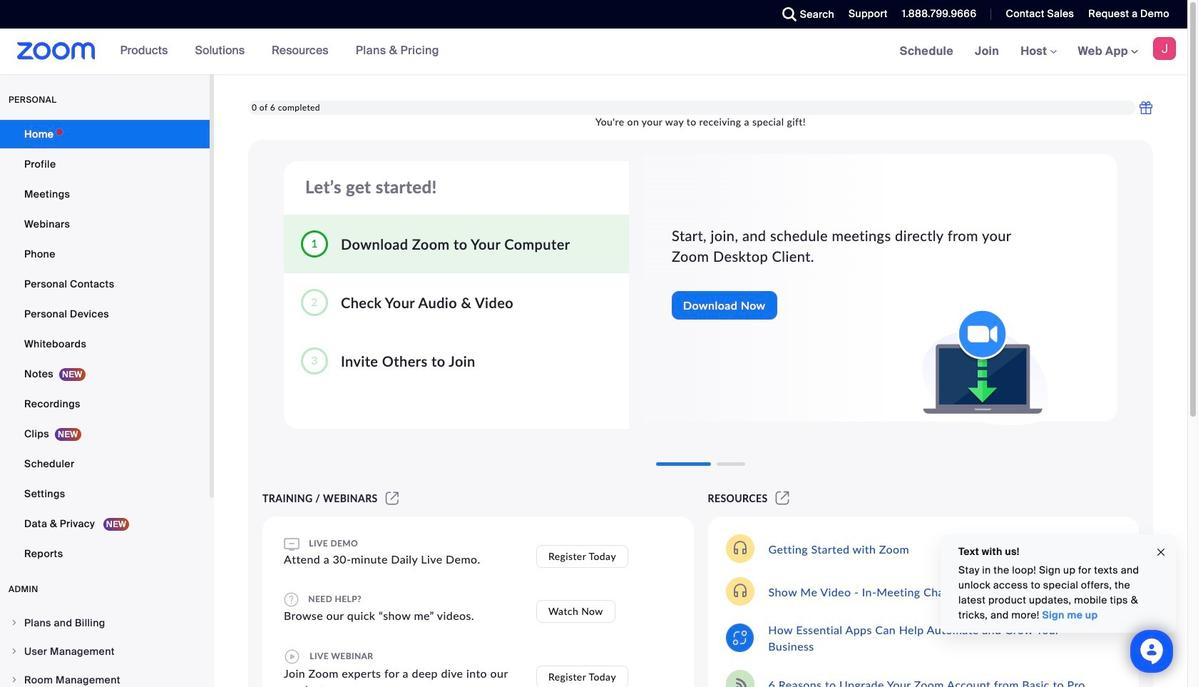 Task type: vqa. For each thing, say whether or not it's contained in the screenshot.
right window new image
yes



Task type: describe. For each thing, give the bounding box(es) containing it.
2 window new image from the left
[[774, 492, 792, 505]]

2 menu item from the top
[[0, 638, 210, 665]]

profile picture image
[[1154, 37, 1177, 60]]

1 window new image from the left
[[384, 492, 401, 505]]

zoom logo image
[[17, 42, 95, 60]]

3 menu item from the top
[[0, 667, 210, 687]]

personal menu menu
[[0, 120, 210, 570]]



Task type: locate. For each thing, give the bounding box(es) containing it.
0 horizontal spatial window new image
[[384, 492, 401, 505]]

1 vertical spatial right image
[[10, 647, 19, 656]]

2 vertical spatial right image
[[10, 676, 19, 684]]

1 right image from the top
[[10, 619, 19, 627]]

2 vertical spatial menu item
[[0, 667, 210, 687]]

0 vertical spatial menu item
[[0, 609, 210, 637]]

2 right image from the top
[[10, 647, 19, 656]]

meetings navigation
[[890, 29, 1188, 75]]

1 horizontal spatial window new image
[[774, 492, 792, 505]]

1 menu item from the top
[[0, 609, 210, 637]]

right image for second menu item from the bottom
[[10, 647, 19, 656]]

3 right image from the top
[[10, 676, 19, 684]]

right image for 1st menu item
[[10, 619, 19, 627]]

product information navigation
[[110, 29, 450, 74]]

banner
[[0, 29, 1188, 75]]

right image
[[10, 619, 19, 627], [10, 647, 19, 656], [10, 676, 19, 684]]

window new image
[[384, 492, 401, 505], [774, 492, 792, 505]]

close image
[[1156, 544, 1168, 561]]

1 vertical spatial menu item
[[0, 638, 210, 665]]

menu item
[[0, 609, 210, 637], [0, 638, 210, 665], [0, 667, 210, 687]]

admin menu menu
[[0, 609, 210, 687]]

0 vertical spatial right image
[[10, 619, 19, 627]]

right image for 3rd menu item from the top of the admin menu menu
[[10, 676, 19, 684]]



